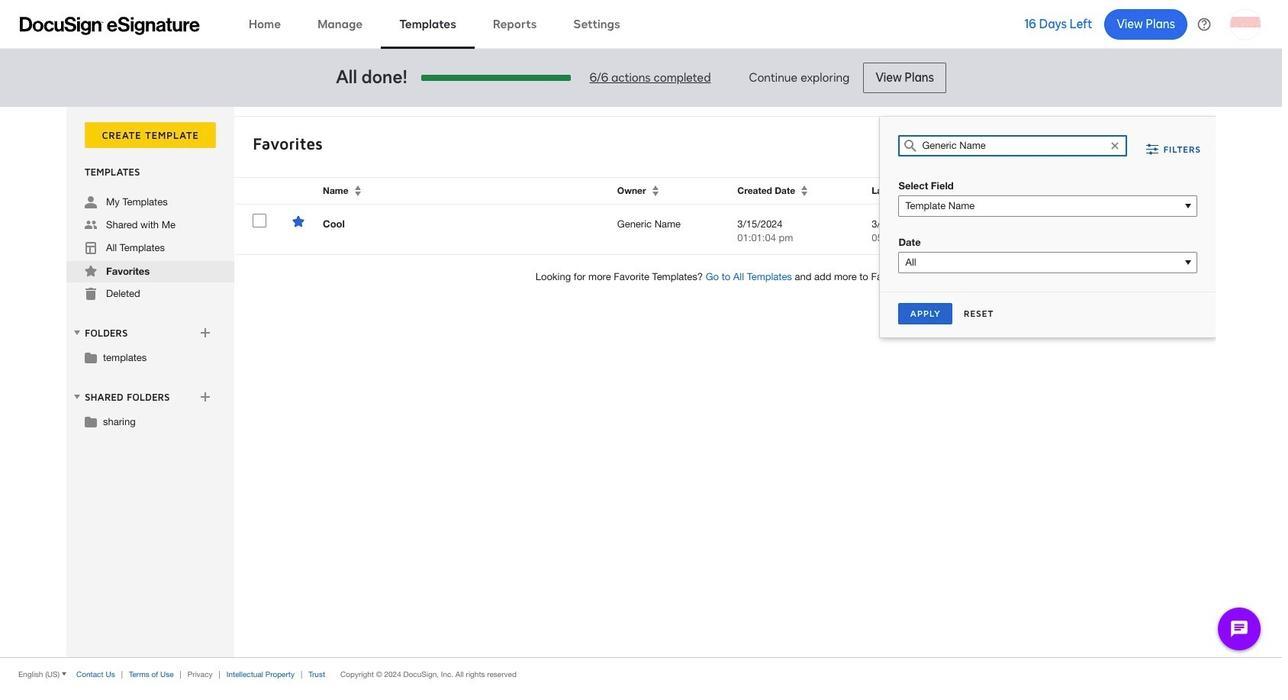 Task type: locate. For each thing, give the bounding box(es) containing it.
your uploaded profile image image
[[1231, 9, 1261, 39]]

shared image
[[85, 219, 97, 231]]

user image
[[85, 196, 97, 208]]

docusign esignature image
[[20, 16, 200, 35]]

Search Favorites text field
[[923, 136, 1104, 156]]

folder image
[[85, 415, 97, 427]]

view shared folders image
[[71, 391, 83, 403]]

templates image
[[85, 242, 97, 254]]



Task type: describe. For each thing, give the bounding box(es) containing it.
remove cool from favorites image
[[292, 215, 305, 227]]

secondary navigation region
[[66, 107, 1220, 657]]

more info region
[[0, 657, 1282, 690]]

star filled image
[[85, 265, 97, 277]]

folder image
[[85, 351, 97, 363]]

view folders image
[[71, 327, 83, 339]]

trash image
[[85, 288, 97, 300]]



Task type: vqa. For each thing, say whether or not it's contained in the screenshot.
'Template name' text box
no



